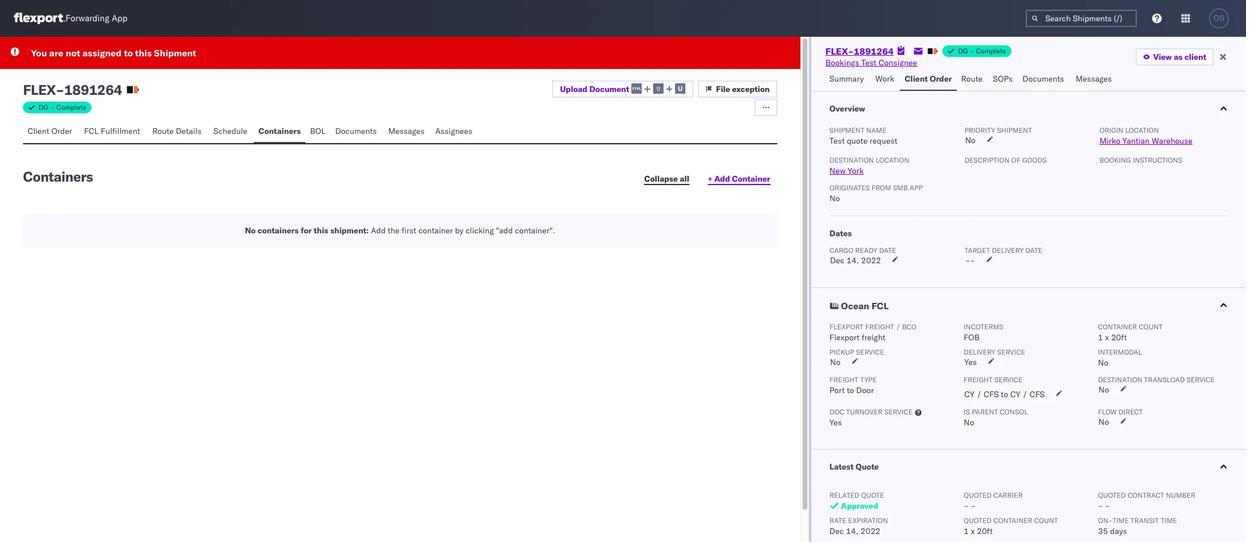 Task type: locate. For each thing, give the bounding box(es) containing it.
1 vertical spatial messages button
[[384, 121, 431, 143]]

0 vertical spatial flexport
[[830, 323, 864, 331]]

order left route button
[[930, 74, 952, 84]]

date right delivery at the right of the page
[[1026, 246, 1043, 255]]

no inside originates from smb app no
[[830, 193, 840, 204]]

1 horizontal spatial count
[[1139, 323, 1163, 331]]

route for route details
[[152, 126, 174, 136]]

0 vertical spatial freight
[[866, 323, 894, 331]]

freight up port
[[830, 376, 859, 384]]

quoted inside quoted carrier - -
[[964, 491, 992, 500]]

complete down flex - 1891264 at the top left of page
[[56, 103, 87, 112]]

container".
[[515, 225, 555, 236]]

1 inside container count 1 x 20ft
[[1098, 332, 1103, 343]]

destination up the york
[[830, 156, 874, 165]]

no down pickup
[[830, 357, 841, 368]]

route left details
[[152, 126, 174, 136]]

destination
[[830, 156, 874, 165], [1098, 376, 1143, 384]]

1891264 down assigned on the left
[[64, 81, 122, 98]]

1 vertical spatial 14,
[[846, 526, 859, 537]]

route details button
[[148, 121, 209, 143]]

cargo
[[830, 246, 854, 255]]

destination down intermodal no in the right of the page
[[1098, 376, 1143, 384]]

0 horizontal spatial date
[[879, 246, 896, 255]]

location for york
[[876, 156, 910, 165]]

route left sops
[[961, 74, 983, 84]]

0 horizontal spatial this
[[135, 47, 152, 59]]

0 horizontal spatial fcl
[[84, 126, 99, 136]]

service up service
[[998, 348, 1026, 357]]

yes down delivery
[[965, 357, 977, 368]]

"add
[[496, 225, 513, 236]]

0 vertical spatial order
[[930, 74, 952, 84]]

messages button up origin
[[1071, 68, 1118, 91]]

1 vertical spatial add
[[371, 225, 386, 236]]

client for left the client order button
[[28, 126, 49, 136]]

this right for
[[314, 225, 328, 236]]

container
[[419, 225, 453, 236], [994, 517, 1033, 525]]

dg - complete up route button
[[958, 47, 1006, 55]]

quoted up on-
[[1098, 491, 1126, 500]]

0 horizontal spatial client
[[28, 126, 49, 136]]

0 vertical spatial dec
[[830, 255, 845, 266]]

documents button up overview button
[[1018, 68, 1071, 91]]

1 horizontal spatial container
[[994, 517, 1033, 525]]

destination for new
[[830, 156, 874, 165]]

0 vertical spatial messages button
[[1071, 68, 1118, 91]]

2 horizontal spatial to
[[1001, 389, 1008, 400]]

add right + at the right top of the page
[[715, 174, 730, 184]]

fcl left the fulfillment at the top of page
[[84, 126, 99, 136]]

0 horizontal spatial time
[[1113, 517, 1129, 525]]

client order down consignee
[[905, 74, 952, 84]]

1 horizontal spatial to
[[847, 385, 854, 396]]

test up new
[[830, 136, 845, 146]]

messages for the topmost 'messages' button
[[1076, 74, 1112, 84]]

location
[[1126, 126, 1159, 135], [876, 156, 910, 165]]

door
[[856, 385, 874, 396]]

latest quote button
[[811, 450, 1246, 484]]

2022 down ready
[[861, 255, 881, 266]]

freight for freight type port to door
[[830, 376, 859, 384]]

dec 14, 2022
[[830, 255, 881, 266]]

no down intermodal
[[1098, 358, 1109, 368]]

0 vertical spatial fcl
[[84, 126, 99, 136]]

0 horizontal spatial destination
[[830, 156, 874, 165]]

destination inside destination location new york
[[830, 156, 874, 165]]

cy
[[965, 389, 975, 400], [1011, 389, 1021, 400]]

1 vertical spatial 2022
[[861, 526, 881, 537]]

quoted
[[964, 491, 992, 500], [1098, 491, 1126, 500], [964, 517, 992, 525]]

dec inside quoted contract number - - rate expiration dec 14, 2022
[[830, 526, 844, 537]]

0 vertical spatial client
[[905, 74, 928, 84]]

/ up parent
[[977, 389, 982, 400]]

0 horizontal spatial 1891264
[[64, 81, 122, 98]]

quoted for number
[[1098, 491, 1126, 500]]

to inside freight type port to door
[[847, 385, 854, 396]]

2022 down expiration
[[861, 526, 881, 537]]

0 vertical spatial add
[[715, 174, 730, 184]]

1
[[1098, 332, 1103, 343], [964, 526, 969, 537]]

yes down doc
[[830, 418, 842, 428]]

20ft down quoted carrier - -
[[977, 526, 993, 537]]

documents button
[[1018, 68, 1071, 91], [331, 121, 384, 143]]

intermodal
[[1098, 348, 1143, 357]]

client order button down flex
[[23, 121, 80, 143]]

0 vertical spatial messages
[[1076, 74, 1112, 84]]

2022
[[861, 255, 881, 266], [861, 526, 881, 537]]

0 horizontal spatial yes
[[830, 418, 842, 428]]

freight
[[866, 323, 894, 331], [862, 332, 886, 343]]

0 horizontal spatial freight
[[830, 376, 859, 384]]

0 vertical spatial count
[[1139, 323, 1163, 331]]

0 horizontal spatial shipment
[[154, 47, 196, 59]]

yantian
[[1123, 136, 1150, 146]]

0 vertical spatial dg
[[958, 47, 968, 55]]

latest quote
[[830, 462, 879, 472]]

1 vertical spatial client order button
[[23, 121, 80, 143]]

1 horizontal spatial 1891264
[[854, 45, 894, 57]]

dec
[[830, 255, 845, 266], [830, 526, 844, 537]]

20ft
[[1112, 332, 1127, 343], [977, 526, 993, 537]]

1 vertical spatial documents
[[335, 126, 377, 136]]

cy / cfs to cy / cfs
[[965, 389, 1045, 400]]

count down latest quote button
[[1034, 517, 1058, 525]]

0 horizontal spatial complete
[[56, 103, 87, 112]]

0 horizontal spatial documents
[[335, 126, 377, 136]]

1 date from the left
[[879, 246, 896, 255]]

/ left 'bco'
[[896, 323, 901, 331]]

quoted left carrier
[[964, 491, 992, 500]]

ready
[[855, 246, 878, 255]]

/ up 'consol'
[[1023, 389, 1028, 400]]

name
[[867, 126, 887, 135]]

test
[[862, 58, 877, 68], [830, 136, 845, 146]]

no down priority
[[965, 135, 976, 146]]

1 vertical spatial yes
[[830, 418, 842, 428]]

location for yantian
[[1126, 126, 1159, 135]]

collapse all button
[[638, 171, 696, 188]]

description of goods
[[965, 156, 1047, 165]]

ocean
[[841, 300, 870, 312]]

1 horizontal spatial fcl
[[872, 300, 889, 312]]

1 horizontal spatial add
[[715, 174, 730, 184]]

messages left assignees
[[388, 126, 425, 136]]

service right turnover
[[885, 408, 913, 416]]

0 horizontal spatial cy
[[965, 389, 975, 400]]

client down flex
[[28, 126, 49, 136]]

os
[[1214, 14, 1225, 22]]

0 vertical spatial shipment
[[154, 47, 196, 59]]

0 vertical spatial client order button
[[900, 68, 957, 91]]

0 horizontal spatial messages button
[[384, 121, 431, 143]]

fcl fulfillment
[[84, 126, 140, 136]]

0 horizontal spatial x
[[971, 526, 975, 537]]

dec down rate
[[830, 526, 844, 537]]

related quote
[[830, 491, 884, 500]]

dec down the cargo
[[830, 255, 845, 266]]

target
[[965, 246, 990, 255]]

0 horizontal spatial messages
[[388, 126, 425, 136]]

0 vertical spatial documents
[[1023, 74, 1064, 84]]

order
[[930, 74, 952, 84], [51, 126, 72, 136]]

mirko yantian warehouse link
[[1100, 136, 1193, 146]]

cy up is
[[965, 389, 975, 400]]

1 vertical spatial client
[[28, 126, 49, 136]]

quote up approved
[[861, 491, 884, 500]]

0 vertical spatial yes
[[965, 357, 977, 368]]

flexport. image
[[14, 13, 66, 24]]

flexport
[[830, 323, 864, 331], [830, 332, 860, 343]]

x down quoted carrier - -
[[971, 526, 975, 537]]

forwarding
[[66, 13, 109, 24]]

test down flex-1891264 link
[[862, 58, 877, 68]]

1 horizontal spatial client order
[[905, 74, 952, 84]]

container left by
[[419, 225, 453, 236]]

1891264 up the bookings test consignee
[[854, 45, 894, 57]]

fcl
[[84, 126, 99, 136], [872, 300, 889, 312]]

quote down the name
[[847, 136, 868, 146]]

dg down flex
[[39, 103, 48, 112]]

container
[[732, 174, 771, 184], [1098, 323, 1137, 331]]

time up days
[[1113, 517, 1129, 525]]

messages for left 'messages' button
[[388, 126, 425, 136]]

file exception button
[[698, 81, 777, 98], [698, 81, 777, 98]]

2 time from the left
[[1161, 517, 1177, 525]]

documents up overview button
[[1023, 74, 1064, 84]]

app inside originates from smb app no
[[910, 183, 923, 192]]

add inside button
[[715, 174, 730, 184]]

1 down quoted carrier - -
[[964, 526, 969, 537]]

1 vertical spatial destination
[[1098, 376, 1143, 384]]

1 horizontal spatial order
[[930, 74, 952, 84]]

client order button down consignee
[[900, 68, 957, 91]]

0 horizontal spatial documents button
[[331, 121, 384, 143]]

freight down ocean fcl at the right bottom
[[866, 323, 894, 331]]

flexport up pickup
[[830, 332, 860, 343]]

fulfillment
[[101, 126, 140, 136]]

containers
[[258, 225, 299, 236]]

direct
[[1119, 408, 1143, 416]]

0 vertical spatial 20ft
[[1112, 332, 1127, 343]]

2 date from the left
[[1026, 246, 1043, 255]]

location up mirko yantian warehouse link
[[1126, 126, 1159, 135]]

container inside container count 1 x 20ft
[[1098, 323, 1137, 331]]

2 freight from the left
[[964, 376, 993, 384]]

add
[[715, 174, 730, 184], [371, 225, 386, 236]]

0 horizontal spatial containers
[[23, 168, 93, 185]]

1 vertical spatial quote
[[861, 491, 884, 500]]

client
[[905, 74, 928, 84], [28, 126, 49, 136]]

to right port
[[847, 385, 854, 396]]

0 vertical spatial dg - complete
[[958, 47, 1006, 55]]

0 vertical spatial complete
[[976, 47, 1006, 55]]

location inside origin location mirko yantian warehouse
[[1126, 126, 1159, 135]]

0 vertical spatial 1891264
[[854, 45, 894, 57]]

0 vertical spatial app
[[112, 13, 127, 24]]

1 vertical spatial complete
[[56, 103, 87, 112]]

to for freight type port to door
[[847, 385, 854, 396]]

complete up sops
[[976, 47, 1006, 55]]

freight inside freight type port to door
[[830, 376, 859, 384]]

from
[[872, 183, 891, 192]]

1 horizontal spatial messages
[[1076, 74, 1112, 84]]

to right assigned on the left
[[124, 47, 133, 59]]

add left the
[[371, 225, 386, 236]]

1 horizontal spatial cfs
[[1030, 389, 1045, 400]]

1 horizontal spatial destination
[[1098, 376, 1143, 384]]

-
[[970, 47, 974, 55], [56, 81, 64, 98], [50, 103, 55, 112], [965, 255, 970, 266], [970, 255, 975, 266], [964, 501, 969, 511], [971, 501, 976, 511], [1098, 501, 1103, 511], [1105, 501, 1110, 511]]

collapse
[[644, 174, 678, 184]]

0 horizontal spatial order
[[51, 126, 72, 136]]

0 horizontal spatial add
[[371, 225, 386, 236]]

x inside quoted container count 1 x 20ft
[[971, 526, 975, 537]]

0 vertical spatial destination
[[830, 156, 874, 165]]

freight up pickup service
[[862, 332, 886, 343]]

0 vertical spatial location
[[1126, 126, 1159, 135]]

0 horizontal spatial container
[[732, 174, 771, 184]]

sops button
[[989, 68, 1018, 91]]

bco
[[902, 323, 917, 331]]

order down flex - 1891264 at the top left of page
[[51, 126, 72, 136]]

quoted container count 1 x 20ft
[[964, 517, 1058, 537]]

1 vertical spatial route
[[152, 126, 174, 136]]

messages button left assignees
[[384, 121, 431, 143]]

bookings test consignee
[[826, 58, 917, 68]]

warehouse
[[1152, 136, 1193, 146]]

1 vertical spatial dg
[[39, 103, 48, 112]]

1 vertical spatial dec
[[830, 526, 844, 537]]

container inside quoted container count 1 x 20ft
[[994, 517, 1033, 525]]

0 horizontal spatial 20ft
[[977, 526, 993, 537]]

messages
[[1076, 74, 1112, 84], [388, 126, 425, 136]]

1 up intermodal
[[1098, 332, 1103, 343]]

this right assigned on the left
[[135, 47, 152, 59]]

messages up origin
[[1076, 74, 1112, 84]]

quote
[[847, 136, 868, 146], [861, 491, 884, 500]]

to down service
[[1001, 389, 1008, 400]]

0 vertical spatial containers
[[259, 126, 301, 136]]

location down the request
[[876, 156, 910, 165]]

/
[[896, 323, 901, 331], [977, 389, 982, 400], [1023, 389, 1028, 400]]

0 vertical spatial this
[[135, 47, 152, 59]]

1 vertical spatial containers
[[23, 168, 93, 185]]

1 vertical spatial x
[[971, 526, 975, 537]]

shipment
[[997, 126, 1032, 135]]

date right ready
[[879, 246, 896, 255]]

client down consignee
[[905, 74, 928, 84]]

containers inside containers 'button'
[[259, 126, 301, 136]]

dg - complete down flex - 1891264 at the top left of page
[[39, 103, 87, 112]]

quoted for -
[[964, 491, 992, 500]]

1 vertical spatial fcl
[[872, 300, 889, 312]]

1 cy from the left
[[965, 389, 975, 400]]

documents
[[1023, 74, 1064, 84], [335, 126, 377, 136]]

dg up route button
[[958, 47, 968, 55]]

cy down service
[[1011, 389, 1021, 400]]

14, down cargo ready date
[[847, 255, 859, 266]]

client order down flex
[[28, 126, 72, 136]]

14, inside quoted contract number - - rate expiration dec 14, 2022
[[846, 526, 859, 537]]

0 vertical spatial documents button
[[1018, 68, 1071, 91]]

x
[[1105, 332, 1109, 343], [971, 526, 975, 537]]

0 vertical spatial quote
[[847, 136, 868, 146]]

1 horizontal spatial app
[[910, 183, 923, 192]]

1 horizontal spatial containers
[[259, 126, 301, 136]]

0 horizontal spatial /
[[896, 323, 901, 331]]

0 vertical spatial 2022
[[861, 255, 881, 266]]

freight down delivery
[[964, 376, 993, 384]]

yes
[[965, 357, 977, 368], [830, 418, 842, 428]]

delivery
[[992, 246, 1024, 255]]

20ft up intermodal
[[1112, 332, 1127, 343]]

flexport down "ocean" at right bottom
[[830, 323, 864, 331]]

no down is
[[964, 418, 975, 428]]

app right forwarding
[[112, 13, 127, 24]]

1 horizontal spatial 20ft
[[1112, 332, 1127, 343]]

time
[[1113, 517, 1129, 525], [1161, 517, 1177, 525]]

1 horizontal spatial time
[[1161, 517, 1177, 525]]

quoted down quoted carrier - -
[[964, 517, 992, 525]]

parent
[[972, 408, 998, 416]]

1 vertical spatial flexport
[[830, 332, 860, 343]]

Search Shipments (/) text field
[[1026, 10, 1137, 27]]

1891264
[[854, 45, 894, 57], [64, 81, 122, 98]]

documents button right 'bol'
[[331, 121, 384, 143]]

1 horizontal spatial yes
[[965, 357, 977, 368]]

summary button
[[825, 68, 871, 91]]

quoted inside quoted contract number - - rate expiration dec 14, 2022
[[1098, 491, 1126, 500]]

booking instructions
[[1100, 156, 1183, 165]]

container up intermodal
[[1098, 323, 1137, 331]]

count
[[1139, 323, 1163, 331], [1034, 517, 1058, 525]]

1 vertical spatial 1
[[964, 526, 969, 537]]

0 horizontal spatial dg
[[39, 103, 48, 112]]

client order for the top the client order button
[[905, 74, 952, 84]]

0 horizontal spatial count
[[1034, 517, 1058, 525]]

0 vertical spatial 1
[[1098, 332, 1103, 343]]

no inside is parent consol no
[[964, 418, 975, 428]]

route button
[[957, 68, 989, 91]]

dg
[[958, 47, 968, 55], [39, 103, 48, 112]]

upload
[[560, 84, 588, 94]]

1 horizontal spatial x
[[1105, 332, 1109, 343]]

1 freight from the left
[[830, 376, 859, 384]]

1 vertical spatial documents button
[[331, 121, 384, 143]]

container count 1 x 20ft
[[1098, 323, 1163, 343]]

app right smb
[[910, 183, 923, 192]]

quoted inside quoted container count 1 x 20ft
[[964, 517, 992, 525]]

fcl inside fcl fulfillment "button"
[[84, 126, 99, 136]]

x up intermodal
[[1105, 332, 1109, 343]]

schedule
[[213, 126, 247, 136]]

time right transit
[[1161, 517, 1177, 525]]

the
[[388, 225, 400, 236]]

quoted contract number - - rate expiration dec 14, 2022
[[830, 491, 1196, 537]]

container right + at the right top of the page
[[732, 174, 771, 184]]

are
[[49, 47, 63, 59]]

location inside destination location new york
[[876, 156, 910, 165]]

1 horizontal spatial test
[[862, 58, 877, 68]]

no down originates on the top right
[[830, 193, 840, 204]]

fcl right "ocean" at right bottom
[[872, 300, 889, 312]]

first
[[402, 225, 416, 236]]

os button
[[1206, 5, 1233, 32]]

container down carrier
[[994, 517, 1033, 525]]

route for route
[[961, 74, 983, 84]]

14, down rate
[[846, 526, 859, 537]]

documents right bol button at the left of the page
[[335, 126, 377, 136]]

1 inside quoted container count 1 x 20ft
[[964, 526, 969, 537]]

not
[[66, 47, 80, 59]]

client
[[1185, 52, 1207, 62]]

count up intermodal
[[1139, 323, 1163, 331]]



Task type: describe. For each thing, give the bounding box(es) containing it.
--
[[965, 255, 975, 266]]

of
[[1012, 156, 1021, 165]]

assignees
[[435, 126, 473, 136]]

client for the top the client order button
[[905, 74, 928, 84]]

2 horizontal spatial /
[[1023, 389, 1028, 400]]

originates
[[830, 183, 870, 192]]

quote
[[856, 462, 879, 472]]

destination for service
[[1098, 376, 1143, 384]]

fcl fulfillment button
[[80, 121, 148, 143]]

flex-1891264
[[826, 45, 894, 57]]

cargo ready date
[[830, 246, 896, 255]]

intermodal no
[[1098, 348, 1143, 368]]

test inside shipment name test quote request
[[830, 136, 845, 146]]

carrier
[[994, 491, 1023, 500]]

1 horizontal spatial documents
[[1023, 74, 1064, 84]]

approved
[[841, 501, 879, 511]]

1 horizontal spatial complete
[[976, 47, 1006, 55]]

no left containers
[[245, 225, 256, 236]]

number
[[1166, 491, 1196, 500]]

mirko
[[1100, 136, 1121, 146]]

1 horizontal spatial documents button
[[1018, 68, 1071, 91]]

1 vertical spatial order
[[51, 126, 72, 136]]

transload
[[1145, 376, 1185, 384]]

turnover
[[846, 408, 883, 416]]

ocean fcl
[[841, 300, 889, 312]]

priority
[[965, 126, 996, 135]]

shipment:
[[330, 225, 369, 236]]

target delivery date
[[965, 246, 1043, 255]]

2022 inside quoted contract number - - rate expiration dec 14, 2022
[[861, 526, 881, 537]]

fob
[[964, 332, 980, 343]]

bookings
[[826, 58, 859, 68]]

dates
[[830, 228, 852, 239]]

incoterms fob
[[964, 323, 1004, 343]]

consol
[[1000, 408, 1028, 416]]

as
[[1174, 52, 1183, 62]]

destination location new york
[[830, 156, 910, 176]]

flex-1891264 link
[[826, 45, 894, 57]]

1 time from the left
[[1113, 517, 1129, 525]]

type
[[860, 376, 877, 384]]

days
[[1110, 526, 1127, 537]]

bol
[[310, 126, 326, 136]]

2 flexport from the top
[[830, 332, 860, 343]]

date for dec 14, 2022
[[879, 246, 896, 255]]

shipment inside shipment name test quote request
[[830, 126, 865, 135]]

1 flexport from the top
[[830, 323, 864, 331]]

delivery
[[964, 348, 996, 357]]

instructions
[[1133, 156, 1183, 165]]

fcl inside ocean fcl button
[[872, 300, 889, 312]]

0 horizontal spatial client order button
[[23, 121, 80, 143]]

client order for left the client order button
[[28, 126, 72, 136]]

container inside "+ add container" button
[[732, 174, 771, 184]]

file exception
[[716, 84, 770, 94]]

2 cy from the left
[[1011, 389, 1021, 400]]

no down flow
[[1099, 417, 1109, 427]]

20ft inside container count 1 x 20ft
[[1112, 332, 1127, 343]]

service
[[995, 376, 1023, 384]]

originates from smb app no
[[830, 183, 923, 204]]

schedule button
[[209, 121, 254, 143]]

clicking
[[466, 225, 494, 236]]

assignees button
[[431, 121, 479, 143]]

upload document button
[[552, 81, 694, 98]]

1 vertical spatial freight
[[862, 332, 886, 343]]

service right 'transload'
[[1187, 376, 1215, 384]]

work
[[876, 74, 895, 84]]

1 vertical spatial this
[[314, 225, 328, 236]]

rate
[[830, 517, 847, 525]]

+ add container
[[708, 174, 771, 184]]

ocean fcl button
[[811, 288, 1246, 323]]

x inside container count 1 x 20ft
[[1105, 332, 1109, 343]]

goods
[[1023, 156, 1047, 165]]

incoterms
[[964, 323, 1004, 331]]

view
[[1154, 52, 1172, 62]]

service down flexport freight / bco flexport freight
[[856, 348, 884, 357]]

by
[[455, 225, 464, 236]]

0 horizontal spatial to
[[124, 47, 133, 59]]

assigned
[[82, 47, 122, 59]]

count inside container count 1 x 20ft
[[1139, 323, 1163, 331]]

+
[[708, 174, 713, 184]]

overview button
[[811, 91, 1246, 126]]

is
[[964, 408, 970, 416]]

date for --
[[1026, 246, 1043, 255]]

0 vertical spatial test
[[862, 58, 877, 68]]

is parent consol no
[[964, 408, 1028, 428]]

bol button
[[306, 121, 331, 143]]

on-time transit time 35 days
[[1098, 517, 1177, 537]]

view as client button
[[1136, 48, 1214, 66]]

no up flow
[[1099, 385, 1109, 395]]

forwarding app
[[66, 13, 127, 24]]

pickup service
[[830, 348, 884, 357]]

flex-
[[826, 45, 854, 57]]

work button
[[871, 68, 900, 91]]

20ft inside quoted container count 1 x 20ft
[[977, 526, 993, 537]]

flex - 1891264
[[23, 81, 122, 98]]

exception
[[732, 84, 770, 94]]

pickup
[[830, 348, 855, 357]]

forwarding app link
[[14, 13, 127, 24]]

doc turnover service
[[830, 408, 913, 416]]

freight service
[[964, 376, 1023, 384]]

0 vertical spatial 14,
[[847, 255, 859, 266]]

document
[[590, 84, 629, 94]]

quoted for count
[[964, 517, 992, 525]]

quote inside shipment name test quote request
[[847, 136, 868, 146]]

/ inside flexport freight / bco flexport freight
[[896, 323, 901, 331]]

app inside "link"
[[112, 13, 127, 24]]

0 horizontal spatial container
[[419, 225, 453, 236]]

freight for freight service
[[964, 376, 993, 384]]

you
[[31, 47, 47, 59]]

new york link
[[830, 166, 864, 176]]

description
[[965, 156, 1010, 165]]

route details
[[152, 126, 202, 136]]

details
[[176, 126, 202, 136]]

transit
[[1131, 517, 1159, 525]]

freight type port to door
[[830, 376, 877, 396]]

1 vertical spatial dg - complete
[[39, 103, 87, 112]]

1 cfs from the left
[[984, 389, 999, 400]]

to for cy / cfs to cy / cfs
[[1001, 389, 1008, 400]]

no containers for this shipment: add the first container by clicking "add container".
[[245, 225, 555, 236]]

2 cfs from the left
[[1030, 389, 1045, 400]]

count inside quoted container count 1 x 20ft
[[1034, 517, 1058, 525]]

booking
[[1100, 156, 1131, 165]]

doc
[[830, 408, 845, 416]]

1 horizontal spatial dg
[[958, 47, 968, 55]]

1 horizontal spatial /
[[977, 389, 982, 400]]

no inside intermodal no
[[1098, 358, 1109, 368]]

shipment name test quote request
[[830, 126, 898, 146]]

related
[[830, 491, 860, 500]]

file
[[716, 84, 730, 94]]



Task type: vqa. For each thing, say whether or not it's contained in the screenshot.
Message within the Button
no



